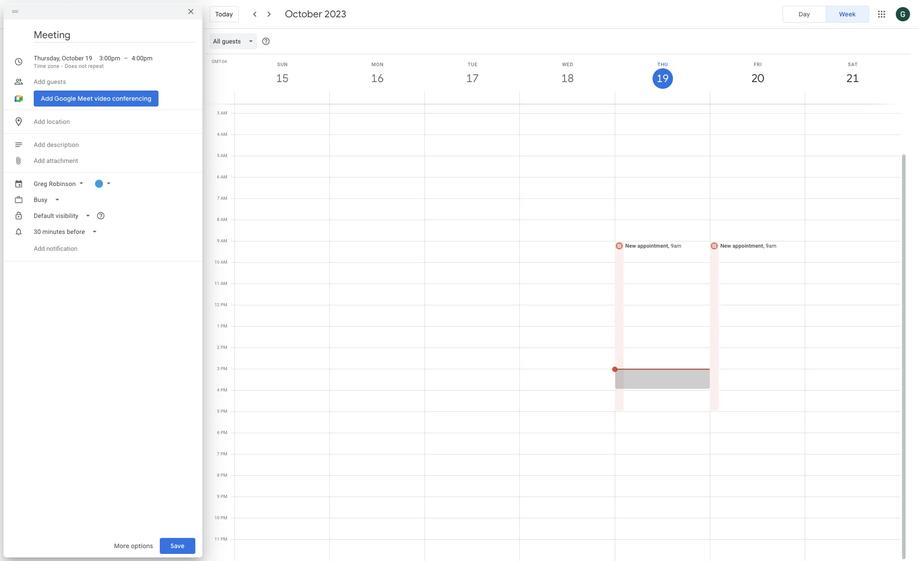 Task type: vqa. For each thing, say whether or not it's contained in the screenshot.
bottommost the 17
no



Task type: locate. For each thing, give the bounding box(es) containing it.
location
[[47, 118, 70, 125]]

21
[[846, 71, 859, 86]]

0 vertical spatial 3
[[217, 111, 220, 115]]

2 5 from the top
[[217, 409, 220, 414]]

am for 7 am
[[221, 196, 227, 201]]

1 vertical spatial 3
[[217, 366, 220, 371]]

5 pm from the top
[[221, 388, 227, 393]]

6 down 5 am
[[217, 175, 220, 179]]

2 10 from the top
[[215, 516, 220, 521]]

3 cell from the left
[[425, 49, 520, 561]]

4
[[217, 132, 220, 137], [217, 388, 220, 393]]

2 11 from the top
[[215, 537, 220, 542]]

am up '4 am'
[[221, 111, 227, 115]]

0 vertical spatial 6
[[217, 175, 220, 179]]

pm for 9 pm
[[221, 494, 227, 499]]

pm up 8 pm
[[221, 452, 227, 457]]

–
[[124, 55, 128, 62]]

10 up 11 pm
[[215, 516, 220, 521]]

wed
[[562, 62, 574, 68]]

8 am from the top
[[221, 260, 227, 265]]

add inside dropdown button
[[34, 78, 45, 85]]

9 up 10 pm
[[217, 494, 220, 499]]

am down 9 am
[[221, 260, 227, 265]]

9am
[[671, 243, 682, 249], [766, 243, 777, 249]]

7 am from the top
[[221, 239, 227, 243]]

1 appointment from the left
[[638, 243, 669, 249]]

am down 5 am
[[221, 175, 227, 179]]

2 7 from the top
[[217, 452, 220, 457]]

greg robinson
[[34, 180, 76, 187]]

3 add from the top
[[34, 141, 45, 148]]

pm down 7 pm
[[221, 473, 227, 478]]

0 horizontal spatial 9am
[[671, 243, 682, 249]]

7 down 6 am
[[217, 196, 220, 201]]

1 horizontal spatial appointment
[[733, 243, 764, 249]]

19 down thu
[[656, 72, 669, 86]]

fri 20
[[751, 62, 764, 86]]

11 pm from the top
[[221, 516, 227, 521]]

2 cell from the left
[[330, 49, 425, 561]]

3 pm
[[217, 366, 227, 371]]

mon 16
[[371, 62, 384, 86]]

2 6 from the top
[[217, 430, 220, 435]]

1 vertical spatial 4
[[217, 388, 220, 393]]

19 up does not repeat
[[85, 55, 92, 62]]

1 7 from the top
[[217, 196, 220, 201]]

1 10 from the top
[[215, 260, 220, 265]]

5 for 5 pm
[[217, 409, 220, 414]]

1 9 from the top
[[217, 239, 220, 243]]

11 for 11 am
[[215, 281, 220, 286]]

17
[[466, 71, 479, 86]]

1 vertical spatial 8
[[217, 473, 220, 478]]

5 pm
[[217, 409, 227, 414]]

wednesday, october 18 element
[[558, 68, 578, 89]]

am up 6 am
[[221, 153, 227, 158]]

1 8 from the top
[[217, 217, 220, 222]]

5 up 6 am
[[217, 153, 220, 158]]

8 up 9 am
[[217, 217, 220, 222]]

2 8 from the top
[[217, 473, 220, 478]]

1 horizontal spatial ,
[[764, 243, 765, 249]]

tue
[[468, 62, 478, 68]]

1 horizontal spatial 19
[[656, 72, 669, 86]]

october
[[285, 8, 322, 20], [62, 55, 84, 62]]

7 pm from the top
[[221, 430, 227, 435]]

1 9am from the left
[[671, 243, 682, 249]]

pm up 6 pm
[[221, 409, 227, 414]]

pm down 9 pm
[[221, 516, 227, 521]]

fri
[[754, 62, 762, 68]]

0 vertical spatial 4
[[217, 132, 220, 137]]

option group
[[783, 6, 870, 23]]

6
[[217, 175, 220, 179], [217, 430, 220, 435]]

7 up 8 pm
[[217, 452, 220, 457]]

0 horizontal spatial october
[[62, 55, 84, 62]]

0 horizontal spatial ,
[[669, 243, 670, 249]]

1 4 from the top
[[217, 132, 220, 137]]

pm for 2 pm
[[221, 345, 227, 350]]

add attachment
[[34, 157, 78, 164]]

am down 6 am
[[221, 196, 227, 201]]

1 am from the top
[[221, 111, 227, 115]]

0 vertical spatial 11
[[215, 281, 220, 286]]

2 9am from the left
[[766, 243, 777, 249]]

sun 15
[[276, 62, 288, 86]]

october left the 2023
[[285, 8, 322, 20]]

sat 21
[[846, 62, 859, 86]]

am down 8 am
[[221, 239, 227, 243]]

3
[[217, 111, 220, 115], [217, 366, 220, 371]]

12 pm
[[215, 303, 227, 307]]

4 up 5 am
[[217, 132, 220, 137]]

8 for 8 pm
[[217, 473, 220, 478]]

add notification
[[34, 245, 77, 252]]

10 up 11 am
[[215, 260, 220, 265]]

day
[[799, 10, 811, 18]]

21 column header
[[805, 54, 901, 104]]

thursday, october 19
[[34, 55, 92, 62]]

8 pm from the top
[[221, 452, 227, 457]]

am up 12 pm
[[221, 281, 227, 286]]

None field
[[210, 33, 261, 49], [30, 192, 67, 208], [30, 208, 98, 224], [30, 224, 105, 240], [210, 33, 261, 49], [30, 192, 67, 208], [30, 208, 98, 224], [30, 224, 105, 240]]

0 vertical spatial october
[[285, 8, 322, 20]]

10 for 10 am
[[215, 260, 220, 265]]

5 am
[[217, 153, 227, 158]]

1 vertical spatial 7
[[217, 452, 220, 457]]

time
[[34, 63, 46, 69]]

5 cell from the left
[[613, 49, 711, 561]]

3 for 3 pm
[[217, 366, 220, 371]]

new appointment , 9am
[[626, 243, 682, 249], [721, 243, 777, 249]]

0 vertical spatial 8
[[217, 217, 220, 222]]

am
[[221, 111, 227, 115], [221, 132, 227, 137], [221, 153, 227, 158], [221, 175, 227, 179], [221, 196, 227, 201], [221, 217, 227, 222], [221, 239, 227, 243], [221, 260, 227, 265], [221, 281, 227, 286]]

october up "does"
[[62, 55, 84, 62]]

new
[[626, 243, 636, 249], [721, 243, 732, 249]]

3 down 2
[[217, 366, 220, 371]]

6 am
[[217, 175, 227, 179]]

1 pm from the top
[[221, 303, 227, 307]]

6 up 7 pm
[[217, 430, 220, 435]]

1 6 from the top
[[217, 175, 220, 179]]

19
[[85, 55, 92, 62], [656, 72, 669, 86]]

18 column header
[[520, 54, 615, 104]]

to element
[[124, 54, 128, 63]]

,
[[669, 243, 670, 249], [764, 243, 765, 249]]

thursday, october 19, today element
[[653, 68, 673, 89]]

0 horizontal spatial new appointment , 9am
[[626, 243, 682, 249]]

grid
[[206, 29, 908, 561]]

option group containing day
[[783, 6, 870, 23]]

10
[[215, 260, 220, 265], [215, 516, 220, 521]]

pm for 12 pm
[[221, 303, 227, 307]]

0 vertical spatial 19
[[85, 55, 92, 62]]

3 pm from the top
[[221, 345, 227, 350]]

Week radio
[[826, 6, 870, 23]]

am for 3 am
[[221, 111, 227, 115]]

11 am
[[215, 281, 227, 286]]

add description
[[34, 141, 79, 148]]

4 up 5 pm
[[217, 388, 220, 393]]

appointment
[[638, 243, 669, 249], [733, 243, 764, 249]]

grid containing 15
[[206, 29, 908, 561]]

pm for 6 pm
[[221, 430, 227, 435]]

add location button
[[30, 114, 195, 130]]

add guests button
[[30, 74, 195, 90]]

add location
[[34, 118, 70, 125]]

12
[[215, 303, 220, 307]]

4 for 4 pm
[[217, 388, 220, 393]]

1 horizontal spatial october
[[285, 8, 322, 20]]

1 vertical spatial 5
[[217, 409, 220, 414]]

1 11 from the top
[[215, 281, 220, 286]]

1 5 from the top
[[217, 153, 220, 158]]

2 am from the top
[[221, 132, 227, 137]]

3 am from the top
[[221, 153, 227, 158]]

pm right 2
[[221, 345, 227, 350]]

add for add notification
[[34, 245, 45, 252]]

12 pm from the top
[[221, 537, 227, 542]]

pm down 2 pm
[[221, 366, 227, 371]]

add for add location
[[34, 118, 45, 125]]

16
[[371, 71, 383, 86]]

1 add from the top
[[34, 78, 45, 85]]

description
[[47, 141, 79, 148]]

7
[[217, 196, 220, 201], [217, 452, 220, 457]]

am for 10 am
[[221, 260, 227, 265]]

5
[[217, 153, 220, 158], [217, 409, 220, 414]]

add
[[34, 78, 45, 85], [34, 118, 45, 125], [34, 141, 45, 148], [34, 157, 45, 164], [34, 245, 45, 252]]

11
[[215, 281, 220, 286], [215, 537, 220, 542]]

6 am from the top
[[221, 217, 227, 222]]

greg
[[34, 180, 47, 187]]

5 add from the top
[[34, 245, 45, 252]]

row
[[231, 49, 901, 561]]

0 horizontal spatial 19
[[85, 55, 92, 62]]

week
[[840, 10, 856, 18]]

attachment
[[46, 157, 78, 164]]

6 for 6 pm
[[217, 430, 220, 435]]

8
[[217, 217, 220, 222], [217, 473, 220, 478]]

5 am from the top
[[221, 196, 227, 201]]

0 vertical spatial 9
[[217, 239, 220, 243]]

8 for 8 am
[[217, 217, 220, 222]]

add left location
[[34, 118, 45, 125]]

thu 19
[[656, 62, 669, 86]]

1 vertical spatial 10
[[215, 516, 220, 521]]

2 pm from the top
[[221, 324, 227, 329]]

add for add guests
[[34, 78, 45, 85]]

4 add from the top
[[34, 157, 45, 164]]

1 horizontal spatial new appointment , 9am
[[721, 243, 777, 249]]

cell
[[235, 49, 330, 561], [330, 49, 425, 561], [425, 49, 520, 561], [520, 49, 615, 561], [613, 49, 711, 561], [710, 49, 806, 561], [806, 49, 901, 561]]

pm down 10 pm
[[221, 537, 227, 542]]

pm for 8 pm
[[221, 473, 227, 478]]

am up 9 am
[[221, 217, 227, 222]]

row containing new appointment
[[231, 49, 901, 561]]

3:00pm – 4:00pm
[[99, 55, 153, 62]]

2 4 from the top
[[217, 388, 220, 393]]

4 am from the top
[[221, 175, 227, 179]]

am up 5 am
[[221, 132, 227, 137]]

2 9 from the top
[[217, 494, 220, 499]]

1 vertical spatial 11
[[215, 537, 220, 542]]

10 pm from the top
[[221, 494, 227, 499]]

mon
[[372, 62, 384, 68]]

11 up 12
[[215, 281, 220, 286]]

9
[[217, 239, 220, 243], [217, 494, 220, 499]]

pm for 11 pm
[[221, 537, 227, 542]]

pm right 12
[[221, 303, 227, 307]]

0 vertical spatial 5
[[217, 153, 220, 158]]

1 horizontal spatial 9am
[[766, 243, 777, 249]]

am for 4 am
[[221, 132, 227, 137]]

pm
[[221, 303, 227, 307], [221, 324, 227, 329], [221, 345, 227, 350], [221, 366, 227, 371], [221, 388, 227, 393], [221, 409, 227, 414], [221, 430, 227, 435], [221, 452, 227, 457], [221, 473, 227, 478], [221, 494, 227, 499], [221, 516, 227, 521], [221, 537, 227, 542]]

1 vertical spatial 19
[[656, 72, 669, 86]]

2
[[217, 345, 220, 350]]

1 vertical spatial 9
[[217, 494, 220, 499]]

add left notification
[[34, 245, 45, 252]]

gmt-
[[212, 59, 222, 64]]

8 up 9 pm
[[217, 473, 220, 478]]

1 3 from the top
[[217, 111, 220, 115]]

2 add from the top
[[34, 118, 45, 125]]

time zone
[[34, 63, 59, 69]]

5 up 6 pm
[[217, 409, 220, 414]]

0 horizontal spatial appointment
[[638, 243, 669, 249]]

pm down 3 pm
[[221, 388, 227, 393]]

4 cell from the left
[[520, 49, 615, 561]]

0 vertical spatial 7
[[217, 196, 220, 201]]

add up add attachment button
[[34, 141, 45, 148]]

9 pm from the top
[[221, 473, 227, 478]]

9 am from the top
[[221, 281, 227, 286]]

add notification button
[[30, 238, 81, 259]]

am for 11 am
[[221, 281, 227, 286]]

am for 9 am
[[221, 239, 227, 243]]

add guests
[[34, 78, 66, 85]]

4 pm from the top
[[221, 366, 227, 371]]

october 2023
[[285, 8, 346, 20]]

1 vertical spatial 6
[[217, 430, 220, 435]]

4 for 4 am
[[217, 132, 220, 137]]

10 pm
[[215, 516, 227, 521]]

6 pm from the top
[[221, 409, 227, 414]]

add down time
[[34, 78, 45, 85]]

9 for 9 am
[[217, 239, 220, 243]]

add attachment button
[[30, 153, 82, 169]]

pm down 8 pm
[[221, 494, 227, 499]]

9 up 10 am
[[217, 239, 220, 243]]

2 3 from the top
[[217, 366, 220, 371]]

monday, october 16 element
[[367, 68, 388, 89]]

11 down 10 pm
[[215, 537, 220, 542]]

pm right 1
[[221, 324, 227, 329]]

pm up 7 pm
[[221, 430, 227, 435]]

0 horizontal spatial new
[[626, 243, 636, 249]]

0 vertical spatial 10
[[215, 260, 220, 265]]

1 horizontal spatial new
[[721, 243, 732, 249]]

add left attachment
[[34, 157, 45, 164]]

3 up '4 am'
[[217, 111, 220, 115]]



Task type: describe. For each thing, give the bounding box(es) containing it.
1
[[217, 324, 220, 329]]

10 am
[[215, 260, 227, 265]]

friday, october 20 element
[[748, 68, 768, 89]]

19 column header
[[615, 54, 711, 104]]

2023
[[325, 8, 346, 20]]

3:00pm
[[99, 55, 120, 62]]

Day radio
[[783, 6, 827, 23]]

pm for 5 pm
[[221, 409, 227, 414]]

20
[[751, 71, 764, 86]]

1 pm
[[217, 324, 227, 329]]

pm for 7 pm
[[221, 452, 227, 457]]

7 for 7 pm
[[217, 452, 220, 457]]

pm for 10 pm
[[221, 516, 227, 521]]

sunday, october 15 element
[[272, 68, 293, 89]]

repeat
[[88, 63, 104, 69]]

does
[[65, 63, 77, 69]]

5 for 5 am
[[217, 153, 220, 158]]

1 vertical spatial october
[[62, 55, 84, 62]]

9 for 9 pm
[[217, 494, 220, 499]]

19 inside column header
[[656, 72, 669, 86]]

11 pm
[[215, 537, 227, 542]]

4 am
[[217, 132, 227, 137]]

7 am
[[217, 196, 227, 201]]

9 pm
[[217, 494, 227, 499]]

6 for 6 am
[[217, 175, 220, 179]]

1 cell from the left
[[235, 49, 330, 561]]

pm for 4 pm
[[221, 388, 227, 393]]

add for add description
[[34, 141, 45, 148]]

20 column header
[[710, 54, 806, 104]]

4:00pm
[[132, 55, 153, 62]]

17 column header
[[425, 54, 520, 104]]

tue 17
[[466, 62, 479, 86]]

8 pm
[[217, 473, 227, 478]]

8 am
[[217, 217, 227, 222]]

15 column header
[[235, 54, 330, 104]]

thu
[[658, 62, 669, 68]]

04
[[222, 59, 227, 64]]

add for add attachment
[[34, 157, 45, 164]]

10 for 10 pm
[[215, 516, 220, 521]]

am for 8 am
[[221, 217, 227, 222]]

today button
[[210, 4, 239, 25]]

4 pm
[[217, 388, 227, 393]]

2 appointment from the left
[[733, 243, 764, 249]]

2 new appointment , 9am from the left
[[721, 243, 777, 249]]

6 cell from the left
[[710, 49, 806, 561]]

pm for 3 pm
[[221, 366, 227, 371]]

thursday,
[[34, 55, 60, 62]]

2 , from the left
[[764, 243, 765, 249]]

1 new from the left
[[626, 243, 636, 249]]

am for 6 am
[[221, 175, 227, 179]]

9 am
[[217, 239, 227, 243]]

does not repeat
[[65, 63, 104, 69]]

add description button
[[30, 137, 195, 153]]

16 column header
[[330, 54, 425, 104]]

3 for 3 am
[[217, 111, 220, 115]]

11 for 11 pm
[[215, 537, 220, 542]]

not
[[79, 63, 87, 69]]

18
[[561, 71, 574, 86]]

pm for 1 pm
[[221, 324, 227, 329]]

gmt-04
[[212, 59, 227, 64]]

tuesday, october 17 element
[[463, 68, 483, 89]]

15
[[276, 71, 288, 86]]

7 cell from the left
[[806, 49, 901, 561]]

zone
[[48, 63, 59, 69]]

today
[[215, 10, 233, 18]]

sat
[[848, 62, 858, 68]]

sun
[[277, 62, 288, 68]]

3 am
[[217, 111, 227, 115]]

1 , from the left
[[669, 243, 670, 249]]

2 new from the left
[[721, 243, 732, 249]]

wed 18
[[561, 62, 574, 86]]

saturday, october 21 element
[[843, 68, 863, 89]]

notification
[[46, 245, 77, 252]]

2 pm
[[217, 345, 227, 350]]

1 new appointment , 9am from the left
[[626, 243, 682, 249]]

7 pm
[[217, 452, 227, 457]]

am for 5 am
[[221, 153, 227, 158]]

7 for 7 am
[[217, 196, 220, 201]]

Add title text field
[[34, 28, 195, 42]]

guests
[[47, 78, 66, 85]]

6 pm
[[217, 430, 227, 435]]

robinson
[[49, 180, 76, 187]]



